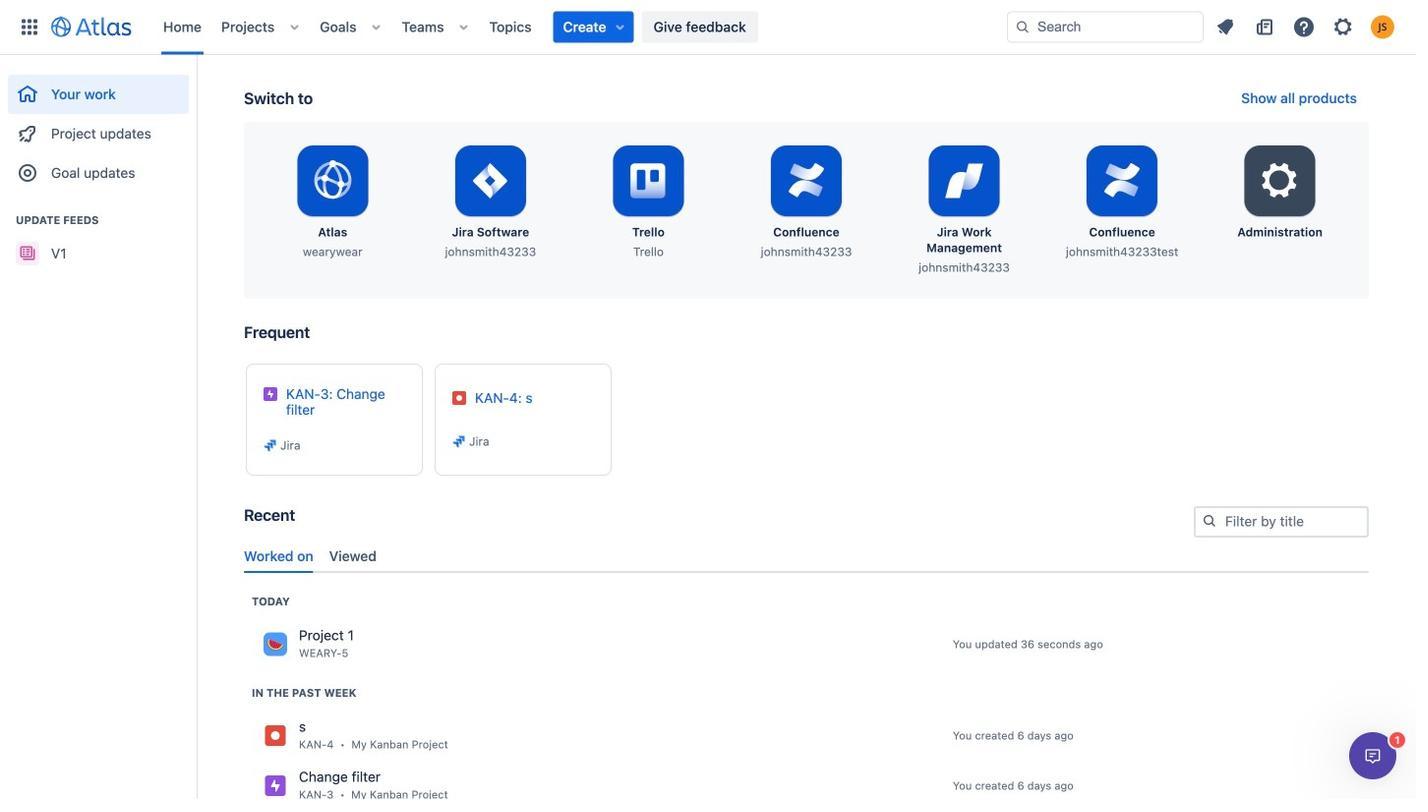 Task type: vqa. For each thing, say whether or not it's contained in the screenshot.
Management
no



Task type: locate. For each thing, give the bounding box(es) containing it.
search image
[[1202, 513, 1218, 529]]

jira image
[[264, 724, 287, 748], [264, 774, 287, 798]]

account image
[[1371, 15, 1395, 39]]

0 vertical spatial heading
[[252, 594, 290, 610]]

tab list
[[236, 541, 1377, 573]]

1 heading from the top
[[252, 594, 290, 610]]

heading for townsquare icon
[[252, 594, 290, 610]]

heading
[[252, 594, 290, 610], [252, 685, 356, 701]]

1 group from the top
[[8, 55, 189, 199]]

Filter by title field
[[1196, 509, 1367, 536]]

None search field
[[1007, 11, 1204, 43]]

jira image
[[451, 434, 467, 450], [263, 438, 278, 453], [263, 438, 278, 453]]

1 vertical spatial heading
[[252, 685, 356, 701]]

dialog
[[1350, 733, 1397, 780]]

banner
[[0, 0, 1416, 55]]

heading down townsquare icon
[[252, 685, 356, 701]]

heading up townsquare icon
[[252, 594, 290, 610]]

2 heading from the top
[[252, 685, 356, 701]]

1 vertical spatial jira image
[[264, 774, 287, 798]]

0 vertical spatial jira image
[[264, 724, 287, 748]]

top element
[[12, 0, 1007, 55]]

group
[[8, 55, 189, 199], [8, 193, 189, 279]]



Task type: describe. For each thing, give the bounding box(es) containing it.
Search field
[[1007, 11, 1204, 43]]

settings image
[[1257, 157, 1304, 205]]

heading for first jira image
[[252, 685, 356, 701]]

1 jira image from the top
[[264, 724, 287, 748]]

settings image
[[1332, 15, 1355, 39]]

townsquare image
[[264, 633, 287, 656]]

jira image
[[451, 434, 467, 450]]

2 group from the top
[[8, 193, 189, 279]]

2 jira image from the top
[[264, 774, 287, 798]]

help image
[[1293, 15, 1316, 39]]

switch to... image
[[18, 15, 41, 39]]

notifications image
[[1214, 15, 1237, 39]]

search image
[[1015, 19, 1031, 35]]



